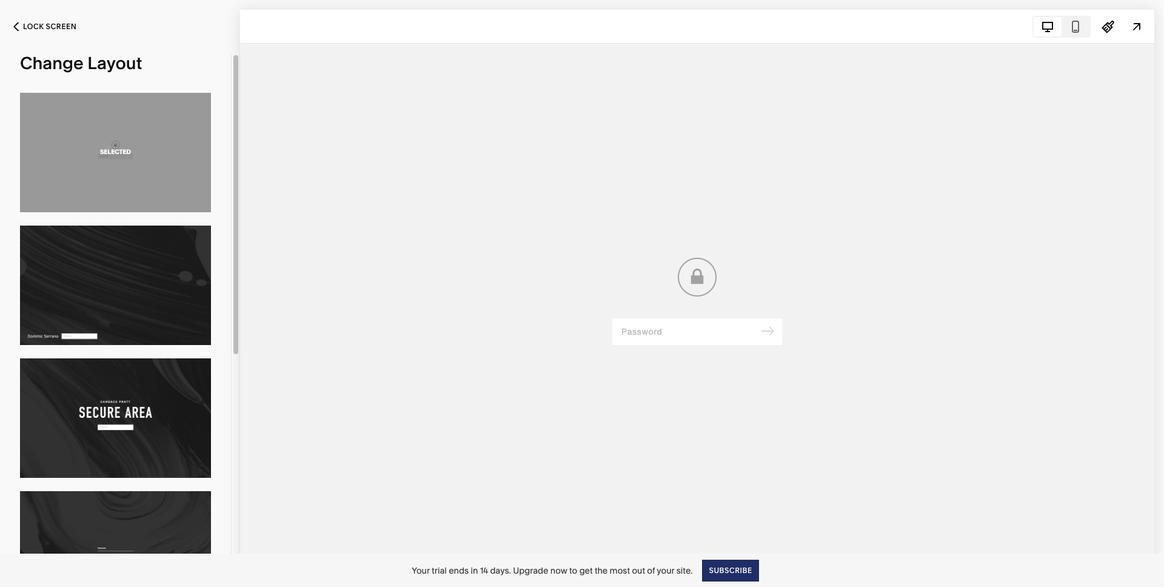 Task type: vqa. For each thing, say whether or not it's contained in the screenshot.
Location FIELD
no



Task type: locate. For each thing, give the bounding box(es) containing it.
lock
[[23, 22, 44, 31]]

lock full center 02 image
[[20, 358, 211, 478]]

in
[[471, 565, 478, 576]]

get
[[580, 565, 593, 576]]

lock screen
[[23, 22, 77, 31]]

most
[[610, 565, 630, 576]]

your
[[412, 565, 430, 576]]

change layout
[[20, 53, 142, 73]]

change
[[20, 53, 84, 73]]

your trial ends in 14 days. upgrade now to get the most out of your site.
[[412, 565, 693, 576]]

lock full bottomleft 01 image
[[20, 226, 211, 345]]

trial
[[432, 565, 447, 576]]

now
[[551, 565, 568, 576]]

tab list
[[1034, 17, 1090, 36]]

of
[[647, 565, 655, 576]]

to
[[570, 565, 578, 576]]

lock screen button
[[0, 13, 90, 40]]

layout
[[88, 53, 142, 73]]

site.
[[677, 565, 693, 576]]

subscribe button
[[703, 560, 759, 581]]



Task type: describe. For each thing, give the bounding box(es) containing it.
subscribe
[[709, 566, 753, 575]]

out
[[632, 565, 645, 576]]

lock full center 03 image
[[20, 491, 211, 587]]

14
[[480, 565, 488, 576]]

ends
[[449, 565, 469, 576]]

lock full center 01 image
[[20, 93, 211, 212]]

selected
[[100, 148, 131, 156]]

days.
[[490, 565, 511, 576]]

your
[[657, 565, 675, 576]]

the
[[595, 565, 608, 576]]

screen
[[46, 22, 77, 31]]

upgrade
[[513, 565, 549, 576]]



